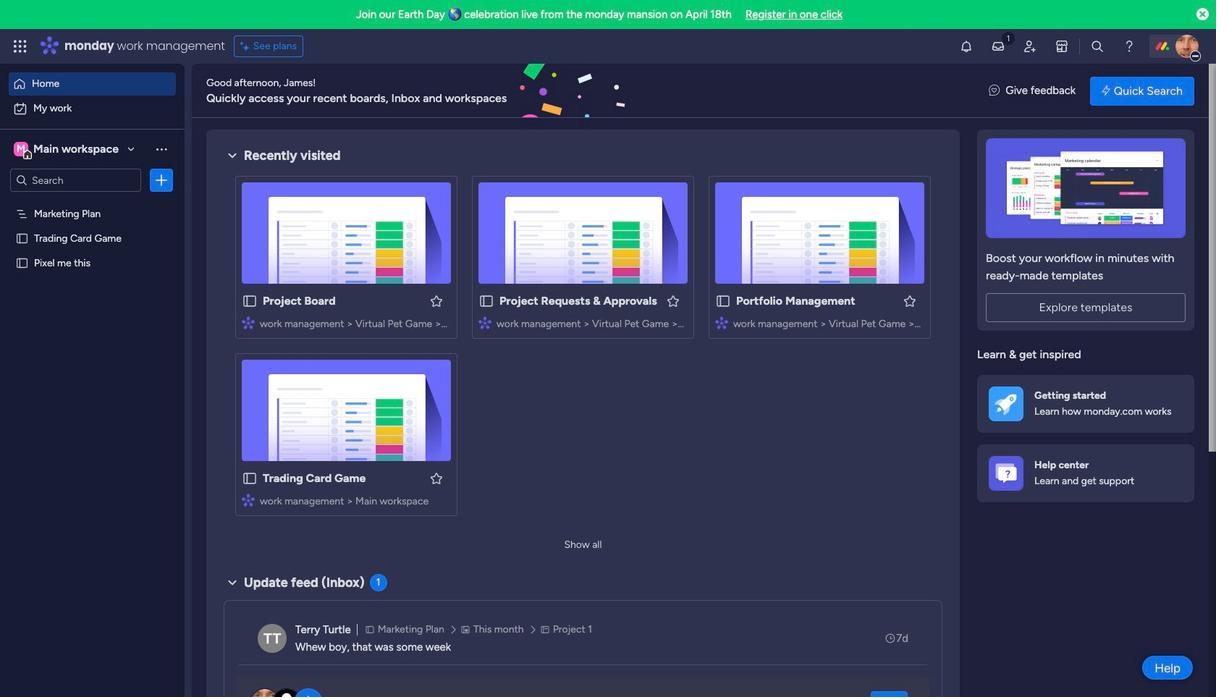 Task type: vqa. For each thing, say whether or not it's contained in the screenshot.
Workspace options icon
yes



Task type: locate. For each thing, give the bounding box(es) containing it.
2 horizontal spatial public board image
[[715, 293, 731, 309]]

notifications image
[[959, 39, 974, 54]]

public board image
[[242, 293, 258, 309], [479, 293, 495, 309], [715, 293, 731, 309]]

0 horizontal spatial public board image
[[242, 293, 258, 309]]

close recently visited image
[[224, 147, 241, 164]]

add to favorites image
[[666, 294, 681, 308]]

option
[[9, 72, 176, 96], [9, 97, 176, 120], [0, 200, 185, 203]]

workspace image
[[14, 141, 28, 157]]

2 vertical spatial public board image
[[242, 471, 258, 487]]

1 horizontal spatial public board image
[[479, 293, 495, 309]]

select product image
[[13, 39, 28, 54]]

list box
[[0, 198, 185, 470]]

1 element
[[370, 574, 387, 592]]

add to favorites image
[[429, 294, 444, 308], [903, 294, 917, 308], [429, 471, 444, 485]]

invite members image
[[1023, 39, 1038, 54]]

0 vertical spatial public board image
[[15, 231, 29, 245]]

workspace options image
[[154, 142, 169, 156]]

1 image
[[1002, 30, 1015, 46]]

1 vertical spatial public board image
[[15, 256, 29, 269]]

monday marketplace image
[[1055, 39, 1069, 54]]

2 vertical spatial option
[[0, 200, 185, 203]]

close update feed (inbox) image
[[224, 574, 241, 592]]

update feed image
[[991, 39, 1006, 54]]

quick search results list box
[[224, 164, 1054, 534]]

public board image
[[15, 231, 29, 245], [15, 256, 29, 269], [242, 471, 258, 487]]



Task type: describe. For each thing, give the bounding box(es) containing it.
workspace selection element
[[14, 140, 121, 159]]

options image
[[154, 173, 169, 188]]

templates image image
[[991, 138, 1182, 238]]

getting started element
[[978, 375, 1195, 433]]

terry turtle image
[[258, 624, 287, 653]]

see plans image
[[240, 38, 253, 54]]

search everything image
[[1090, 39, 1105, 54]]

2 public board image from the left
[[479, 293, 495, 309]]

james peterson image
[[1176, 35, 1199, 58]]

Search in workspace field
[[30, 172, 121, 189]]

0 vertical spatial option
[[9, 72, 176, 96]]

help center element
[[978, 444, 1195, 502]]

1 public board image from the left
[[242, 293, 258, 309]]

v2 user feedback image
[[989, 83, 1000, 99]]

help image
[[1122, 39, 1137, 54]]

v2 bolt switch image
[[1102, 83, 1111, 99]]

3 public board image from the left
[[715, 293, 731, 309]]

1 vertical spatial option
[[9, 97, 176, 120]]



